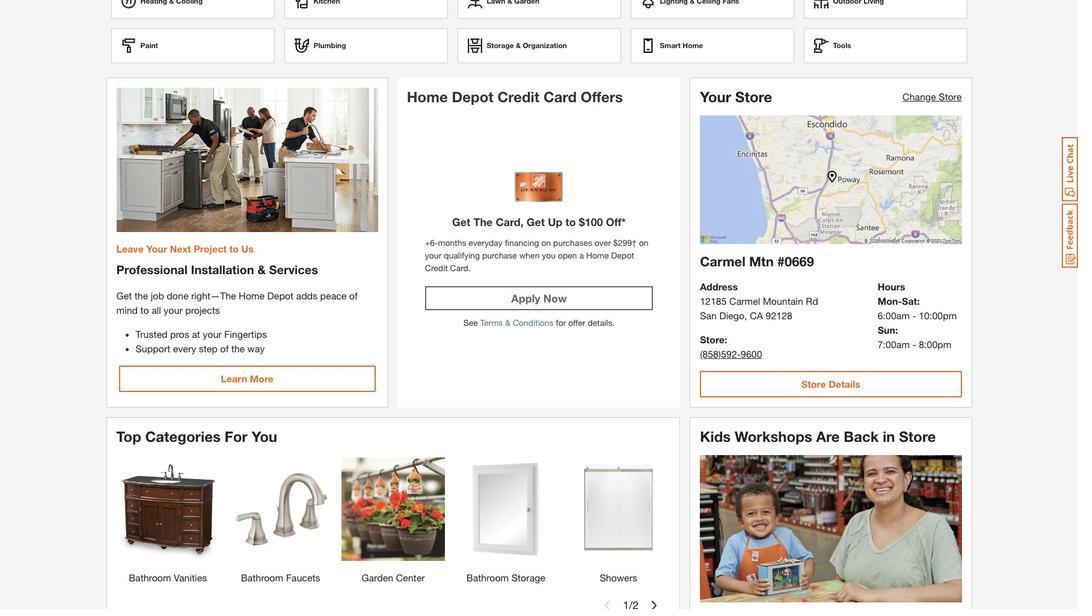 Task type: describe. For each thing, give the bounding box(es) containing it.
2 horizontal spatial get
[[527, 215, 545, 229]]

everyday
[[469, 238, 503, 248]]

showers image
[[567, 458, 671, 561]]

10:00pm
[[920, 310, 958, 322]]

6:00am
[[878, 310, 910, 322]]

map pin image
[[827, 171, 839, 183]]

rd
[[806, 296, 819, 307]]

when
[[520, 250, 540, 261]]

faucets
[[286, 572, 320, 584]]

address 12185 carmel mountain rd san diego , ca 92128
[[700, 281, 819, 322]]

9600
[[741, 349, 763, 360]]

tools link
[[804, 28, 968, 63]]

plumbing
[[314, 41, 346, 50]]

months
[[438, 238, 467, 248]]

your inside get the job done right—the home depot adds peace of mind     to all your projects
[[164, 304, 183, 316]]

conditions
[[513, 318, 554, 328]]

mtn
[[750, 254, 774, 270]]

up
[[548, 215, 563, 229]]

fingertips
[[224, 328, 267, 340]]

get the job done right—the home depot adds peace of mind     to all your projects
[[116, 290, 358, 316]]

the
[[474, 215, 493, 229]]

0 vertical spatial depot
[[452, 88, 494, 105]]

12185
[[700, 296, 727, 307]]

0 vertical spatial your
[[700, 88, 732, 105]]

of inside the trusted pros at your fingertips support every step of the way
[[220, 343, 229, 354]]

store inside store : (858)592-9600
[[700, 334, 725, 346]]

now
[[544, 292, 567, 305]]

bathroom for bathroom vanities
[[129, 572, 171, 584]]

over
[[595, 238, 611, 248]]

apply
[[512, 292, 541, 305]]

adds
[[296, 290, 318, 301]]

map preview image
[[700, 115, 962, 244]]

change store
[[903, 91, 962, 102]]

services
[[269, 263, 318, 277]]

for
[[556, 318, 566, 328]]

organization
[[523, 41, 567, 50]]

top categories for you
[[116, 429, 277, 446]]

bathroom vanities image
[[116, 458, 220, 561]]

bathroom vanities
[[129, 572, 207, 584]]

1 - from the top
[[913, 310, 917, 322]]

kids workshops image
[[700, 456, 962, 603]]

garden
[[362, 572, 394, 584]]

#
[[778, 254, 785, 270]]

smart home
[[660, 41, 704, 50]]

us
[[241, 243, 254, 254]]

7:00am
[[878, 339, 910, 350]]

every
[[173, 343, 196, 354]]

hours
[[878, 281, 906, 293]]

showers
[[600, 572, 638, 584]]

categories
[[145, 429, 221, 446]]

trusted pros at your fingertips support every step of the way
[[136, 328, 267, 354]]

of inside get the job done right—the home depot adds peace of mind     to all your projects
[[349, 290, 358, 301]]

carmel mtn # 0669
[[700, 254, 815, 270]]

offers
[[581, 88, 623, 105]]

job
[[151, 290, 164, 301]]

off*
[[606, 215, 626, 229]]

leave your next project to us
[[116, 243, 254, 254]]

get for get the job done right—the home depot adds peace of mind     to all your projects
[[116, 290, 132, 301]]

bathroom vanities link
[[116, 458, 220, 585]]

0 vertical spatial carmel
[[700, 254, 746, 270]]

done
[[167, 290, 189, 301]]

your store
[[700, 88, 773, 105]]

your inside +6-months everyday financing on purchases over $299† on your qualifying purchase when you open a home depot credit card.
[[425, 250, 442, 261]]

right—the
[[191, 290, 236, 301]]

purchase
[[483, 250, 517, 261]]

apply now link
[[425, 286, 654, 311]]

professional
[[116, 263, 188, 277]]

(858)592-
[[700, 349, 741, 360]]

pros
[[170, 328, 189, 340]]

professional installation & services
[[116, 263, 318, 277]]

project
[[194, 243, 227, 254]]

san
[[700, 310, 717, 322]]

open
[[558, 250, 577, 261]]

at
[[192, 328, 200, 340]]

92128
[[766, 310, 793, 322]]

home depot credit card offers
[[407, 88, 623, 105]]

peace
[[320, 290, 347, 301]]

details.
[[588, 318, 615, 328]]

2 - from the top
[[913, 339, 917, 350]]

for
[[225, 429, 248, 446]]

terms
[[481, 318, 503, 328]]

kids workshops are back in store
[[700, 429, 937, 446]]

depot inside +6-months everyday financing on purchases over $299† on your qualifying purchase when you open a home depot credit card.
[[612, 250, 635, 261]]

smart
[[660, 41, 681, 50]]

live chat image
[[1063, 137, 1079, 202]]

paint
[[140, 41, 158, 50]]

step
[[199, 343, 218, 354]]

garden center link
[[342, 458, 445, 585]]



Task type: vqa. For each thing, say whether or not it's contained in the screenshot.
Cart associated with Samsung 4.5 cu. ft. High-Efficiency Front Load Washer with Self-Clean+ in Brushed Black
no



Task type: locate. For each thing, give the bounding box(es) containing it.
garden center
[[362, 572, 425, 584]]

- down sat: on the right of the page
[[913, 310, 917, 322]]

your up professional
[[146, 243, 167, 254]]

credit inside +6-months everyday financing on purchases over $299† on your qualifying purchase when you open a home depot credit card.
[[425, 263, 448, 273]]

+6-
[[425, 238, 438, 248]]

get left the
[[453, 215, 471, 229]]

1 horizontal spatial &
[[506, 318, 511, 328]]

$299†
[[614, 238, 637, 248]]

all
[[152, 304, 161, 316]]

0 vertical spatial of
[[349, 290, 358, 301]]

0 vertical spatial &
[[516, 41, 521, 50]]

projects
[[185, 304, 220, 316]]

center
[[396, 572, 425, 584]]

your down done
[[164, 304, 183, 316]]

the inside get the job done right—the home depot adds peace of mind     to all your projects
[[135, 290, 148, 301]]

learn more
[[221, 373, 274, 384]]

bathroom faucets
[[241, 572, 320, 584]]

home inside get the job done right—the home depot adds peace of mind     to all your projects
[[239, 290, 265, 301]]

tools
[[834, 41, 852, 50]]

get
[[453, 215, 471, 229], [527, 215, 545, 229], [116, 290, 132, 301]]

& for professional installation & services
[[258, 263, 266, 277]]

bathroom storage image
[[455, 458, 558, 561]]

0 vertical spatial storage
[[487, 41, 514, 50]]

carmel
[[700, 254, 746, 270], [730, 296, 761, 307]]

& left the services
[[258, 263, 266, 277]]

sun:
[[878, 325, 899, 336]]

bathroom faucets image
[[229, 458, 332, 561]]

0 vertical spatial -
[[913, 310, 917, 322]]

-
[[913, 310, 917, 322], [913, 339, 917, 350]]

1 vertical spatial credit
[[425, 263, 448, 273]]

diego
[[720, 310, 745, 322]]

bathroom for bathroom storage
[[467, 572, 509, 584]]

0 horizontal spatial &
[[258, 263, 266, 277]]

0 vertical spatial to
[[566, 215, 576, 229]]

kids
[[700, 429, 731, 446]]

8:00pm
[[920, 339, 952, 350]]

bathroom
[[129, 572, 171, 584], [241, 572, 284, 584], [467, 572, 509, 584]]

address
[[700, 281, 738, 293]]

depot inside get the job done right—the home depot adds peace of mind     to all your projects
[[267, 290, 294, 301]]

card.
[[450, 263, 471, 273]]

1 vertical spatial your
[[164, 304, 183, 316]]

terms & conditions button
[[481, 317, 554, 329]]

vanities
[[174, 572, 207, 584]]

1 horizontal spatial to
[[229, 243, 239, 254]]

your down +6-
[[425, 250, 442, 261]]

trusted
[[136, 328, 168, 340]]

0 horizontal spatial depot
[[267, 290, 294, 301]]

the left job
[[135, 290, 148, 301]]

you
[[542, 250, 556, 261]]

1 vertical spatial depot
[[612, 250, 635, 261]]

plumbing link
[[284, 28, 448, 63]]

a
[[580, 250, 584, 261]]

your inside the trusted pros at your fingertips support every step of the way
[[203, 328, 222, 340]]

1 vertical spatial your
[[146, 243, 167, 254]]

get up mind
[[116, 290, 132, 301]]

1 horizontal spatial the
[[231, 343, 245, 354]]

mon-
[[878, 296, 903, 307]]

your down smart home 'link'
[[700, 88, 732, 105]]

0 horizontal spatial the
[[135, 290, 148, 301]]

bathroom storage
[[467, 572, 546, 584]]

& left organization on the top
[[516, 41, 521, 50]]

0 horizontal spatial your
[[146, 243, 167, 254]]

2 horizontal spatial bathroom
[[467, 572, 509, 584]]

0 horizontal spatial to
[[141, 304, 149, 316]]

get for get the card, get up to $100 off*
[[453, 215, 471, 229]]

2 vertical spatial your
[[203, 328, 222, 340]]

(858)592-9600 link
[[700, 349, 763, 360]]

+6-months everyday financing on purchases over $299† on your qualifying purchase when you open a home depot credit card.
[[425, 238, 649, 273]]

$100
[[579, 215, 603, 229]]

next slide image
[[650, 601, 660, 610]]

card,
[[496, 215, 524, 229]]

mountain
[[763, 296, 804, 307]]

0 horizontal spatial credit
[[425, 263, 448, 273]]

are
[[817, 429, 840, 446]]

3 bathroom from the left
[[467, 572, 509, 584]]

see terms & conditions for offer details.
[[464, 318, 615, 328]]

workshops
[[735, 429, 813, 446]]

1 vertical spatial &
[[258, 263, 266, 277]]

installation
[[191, 263, 254, 277]]

0 horizontal spatial bathroom
[[129, 572, 171, 584]]

change store link
[[903, 91, 962, 102]]

the down fingertips
[[231, 343, 245, 354]]

qualifying
[[444, 250, 480, 261]]

1 vertical spatial storage
[[512, 572, 546, 584]]

store details
[[802, 379, 861, 390]]

2 horizontal spatial depot
[[612, 250, 635, 261]]

this is the first slide image
[[603, 601, 613, 610]]

to inside get the job done right—the home depot adds peace of mind     to all your projects
[[141, 304, 149, 316]]

1 horizontal spatial on
[[639, 238, 649, 248]]

home
[[683, 41, 704, 50], [407, 88, 448, 105], [587, 250, 609, 261], [239, 290, 265, 301]]

see
[[464, 318, 478, 328]]

& right "terms"
[[506, 318, 511, 328]]

1 vertical spatial -
[[913, 339, 917, 350]]

feedback link image
[[1063, 203, 1079, 268]]

1 horizontal spatial get
[[453, 215, 471, 229]]

2 horizontal spatial to
[[566, 215, 576, 229]]

- right 7:00am at the right of the page
[[913, 339, 917, 350]]

,
[[745, 310, 748, 322]]

store
[[736, 88, 773, 105], [939, 91, 962, 102], [700, 334, 725, 346], [802, 379, 827, 390], [900, 429, 937, 446]]

leave
[[116, 243, 144, 254]]

2 horizontal spatial your
[[425, 250, 442, 261]]

0 vertical spatial your
[[425, 250, 442, 261]]

1 horizontal spatial your
[[700, 88, 732, 105]]

0 horizontal spatial on
[[542, 238, 551, 248]]

0 vertical spatial credit
[[498, 88, 540, 105]]

2 bathroom from the left
[[241, 572, 284, 584]]

get the card, get up to $100 off*
[[453, 215, 626, 229]]

top
[[116, 429, 141, 446]]

to
[[566, 215, 576, 229], [229, 243, 239, 254], [141, 304, 149, 316]]

0 horizontal spatial of
[[220, 343, 229, 354]]

1 on from the left
[[542, 238, 551, 248]]

your
[[425, 250, 442, 261], [164, 304, 183, 316], [203, 328, 222, 340]]

2 vertical spatial to
[[141, 304, 149, 316]]

your up step
[[203, 328, 222, 340]]

carmel up the address
[[700, 254, 746, 270]]

bathroom for bathroom faucets
[[241, 572, 284, 584]]

1 horizontal spatial depot
[[452, 88, 494, 105]]

home inside +6-months everyday financing on purchases over $299† on your qualifying purchase when you open a home depot credit card.
[[587, 250, 609, 261]]

2 vertical spatial depot
[[267, 290, 294, 301]]

1 vertical spatial of
[[220, 343, 229, 354]]

the inside the trusted pros at your fingertips support every step of the way
[[231, 343, 245, 354]]

smart home placeholder image
[[641, 38, 656, 53]]

to left us
[[229, 243, 239, 254]]

financing
[[505, 238, 539, 248]]

to right up
[[566, 215, 576, 229]]

support
[[136, 343, 170, 354]]

showers link
[[567, 458, 671, 585]]

on right $299†
[[639, 238, 649, 248]]

& for see terms & conditions for offer details.
[[506, 318, 511, 328]]

offer
[[569, 318, 586, 328]]

way
[[248, 343, 265, 354]]

more
[[250, 373, 274, 384]]

2 on from the left
[[639, 238, 649, 248]]

credit card icon image
[[515, 172, 563, 208]]

1 vertical spatial carmel
[[730, 296, 761, 307]]

0 horizontal spatial get
[[116, 290, 132, 301]]

2 horizontal spatial &
[[516, 41, 521, 50]]

1 horizontal spatial bathroom
[[241, 572, 284, 584]]

0 horizontal spatial your
[[164, 304, 183, 316]]

on up you
[[542, 238, 551, 248]]

change
[[903, 91, 937, 102]]

0 vertical spatial the
[[135, 290, 148, 301]]

0669
[[785, 254, 815, 270]]

ca
[[750, 310, 764, 322]]

credit left "card."
[[425, 263, 448, 273]]

carmel up ,
[[730, 296, 761, 307]]

purchases
[[554, 238, 593, 248]]

get left up
[[527, 215, 545, 229]]

hours mon-sat: 6:00am - 10:00pm sun: 7:00am - 8:00pm
[[878, 281, 958, 350]]

to left the all
[[141, 304, 149, 316]]

credit left card
[[498, 88, 540, 105]]

1 vertical spatial to
[[229, 243, 239, 254]]

home inside 'link'
[[683, 41, 704, 50]]

smart home link
[[631, 28, 795, 63]]

carmel inside address 12185 carmel mountain rd san diego , ca 92128
[[730, 296, 761, 307]]

bathroom storage link
[[455, 458, 558, 585]]

of right step
[[220, 343, 229, 354]]

get inside get the job done right—the home depot adds peace of mind     to all your projects
[[116, 290, 132, 301]]

garden center image
[[342, 458, 445, 561]]

of right peace
[[349, 290, 358, 301]]

1 vertical spatial the
[[231, 343, 245, 354]]

details
[[829, 379, 861, 390]]

2 vertical spatial &
[[506, 318, 511, 328]]

1 horizontal spatial your
[[203, 328, 222, 340]]

1 horizontal spatial credit
[[498, 88, 540, 105]]

depot
[[452, 88, 494, 105], [612, 250, 635, 261], [267, 290, 294, 301]]

1 horizontal spatial of
[[349, 290, 358, 301]]

back
[[844, 429, 879, 446]]

1 bathroom from the left
[[129, 572, 171, 584]]

store details link
[[700, 372, 962, 398]]

store : (858)592-9600
[[700, 334, 763, 360]]



